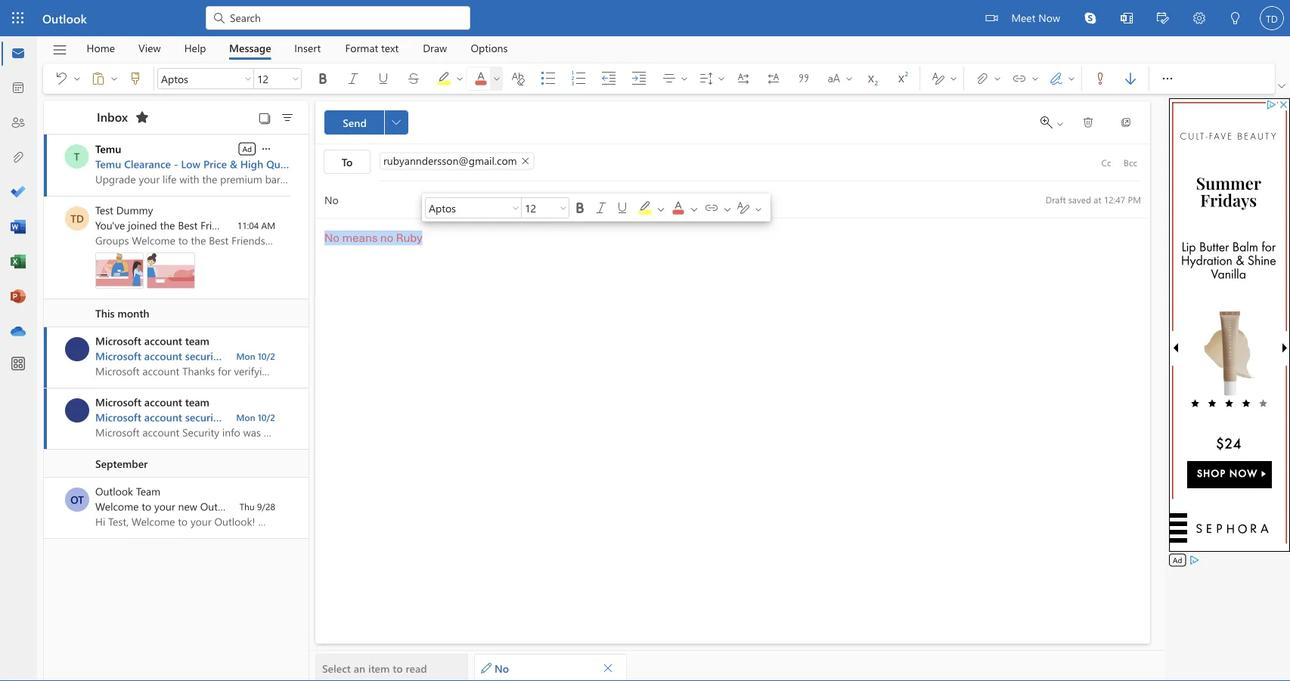 Task type: vqa. For each thing, say whether or not it's contained in the screenshot.
"Calendar" icon
yes



Task type: describe. For each thing, give the bounding box(es) containing it.
bcc button
[[1119, 151, 1143, 175]]

select an item to read
[[322, 661, 427, 675]]

 button
[[1116, 67, 1146, 91]]

  
[[573, 200, 630, 216]]

 button
[[399, 67, 429, 91]]

added
[[268, 410, 299, 424]]

 button inside include group
[[1030, 67, 1042, 91]]

mt for microsoft account security info was added
[[69, 404, 85, 418]]

1 vertical spatial 
[[615, 200, 630, 216]]

numbering image
[[571, 71, 601, 86]]

temu clearance - low price & high quality
[[95, 157, 301, 171]]

 
[[931, 71, 959, 86]]

draft saved at 12:47 pm
[[1046, 193, 1142, 205]]


[[212, 11, 227, 26]]

item
[[368, 661, 390, 675]]

1 vertical spatial 
[[736, 200, 751, 216]]

subscript image
[[864, 71, 894, 86]]

2 attachment thumbnail image from the left
[[147, 253, 195, 289]]

outlook for outlook
[[42, 10, 87, 26]]

 button
[[503, 67, 533, 91]]

 button
[[1111, 110, 1142, 135]]

no
[[380, 231, 394, 245]]

draw button
[[412, 36, 459, 60]]

clipboard group
[[46, 64, 151, 94]]

 for  
[[1012, 71, 1027, 86]]

no means no ruby
[[325, 231, 422, 245]]

options
[[471, 41, 508, 55]]

 button
[[384, 110, 409, 135]]

10/2 for verification
[[258, 350, 275, 362]]

 button
[[1218, 0, 1254, 38]]

Font text field
[[158, 70, 241, 88]]

microsoft account team image for microsoft account security info was added
[[65, 399, 89, 423]]

1 horizontal spatial 
[[931, 71, 946, 86]]

include group
[[968, 64, 1079, 94]]

rubyanndersson@gmail.com
[[384, 153, 517, 167]]

 button
[[45, 37, 75, 63]]

1 horizontal spatial text highlight color image
[[638, 200, 668, 216]]

 button
[[759, 67, 789, 91]]

 left 
[[493, 74, 502, 83]]


[[406, 71, 421, 86]]

microsoft account team for microsoft account security info verification
[[95, 334, 210, 348]]

 button inside message list no conversations selected list box
[[259, 141, 273, 156]]

thu 9/28
[[240, 501, 275, 513]]

tags group
[[1086, 64, 1146, 91]]

decrease indent image
[[601, 71, 632, 86]]

an
[[354, 661, 366, 675]]

cc
[[1102, 157, 1112, 169]]

 for 
[[315, 71, 331, 86]]

meet now
[[1012, 10, 1061, 24]]

1 horizontal spatial ad
[[1173, 555, 1183, 566]]

now
[[1039, 10, 1061, 24]]

joined
[[128, 218, 157, 232]]

 for  dropdown button
[[1279, 82, 1286, 90]]

friends
[[201, 218, 234, 232]]


[[1157, 12, 1170, 24]]

select an item to read button
[[315, 654, 468, 682]]

september
[[95, 457, 148, 471]]

font color image
[[474, 71, 504, 86]]

tab list inside "application"
[[75, 36, 520, 60]]


[[258, 112, 272, 125]]

microsoft account team image for microsoft account security info verification
[[65, 337, 89, 362]]

was
[[247, 410, 265, 424]]


[[827, 71, 842, 86]]


[[975, 71, 990, 86]]

word image
[[11, 220, 26, 235]]

 left font color image
[[455, 74, 465, 83]]

 
[[1041, 117, 1065, 129]]

 
[[699, 71, 726, 86]]

11:04 am
[[237, 219, 275, 231]]


[[766, 71, 782, 86]]

bcc
[[1124, 157, 1138, 169]]


[[52, 42, 68, 58]]

 left font size text field
[[244, 74, 253, 83]]

 for  popup button
[[392, 118, 401, 127]]

 button
[[1145, 0, 1182, 38]]

Select a conversation checkbox
[[65, 337, 95, 362]]

calendar image
[[11, 81, 26, 96]]

left-rail-appbar navigation
[[3, 36, 33, 350]]

temu image
[[65, 144, 89, 169]]

 button
[[1182, 0, 1218, 38]]

excel image
[[11, 255, 26, 270]]

 button
[[254, 107, 275, 128]]

 inside basic text group
[[346, 71, 361, 86]]

outlook team image
[[65, 488, 89, 512]]

means
[[342, 231, 378, 245]]

home button
[[75, 36, 126, 60]]

this
[[95, 306, 115, 320]]

 button
[[130, 105, 154, 129]]


[[1083, 117, 1095, 129]]

 button
[[275, 107, 300, 128]]


[[1093, 71, 1108, 86]]

view button
[[127, 36, 172, 60]]


[[699, 71, 714, 86]]


[[280, 110, 295, 126]]

 button
[[120, 67, 151, 91]]

 button for font size text box
[[612, 197, 633, 219]]

 button
[[729, 67, 759, 91]]

navigation pane region
[[43, 95, 205, 682]]

 inside  
[[1031, 74, 1040, 83]]

dummy
[[116, 203, 153, 217]]

 
[[827, 71, 854, 86]]

thu
[[240, 501, 255, 513]]

mon 10/2 for verification
[[236, 350, 275, 362]]

 button for  "button" corresponding to font size text box
[[591, 197, 612, 219]]

microsoft account security info verification
[[95, 349, 301, 363]]

 button
[[1276, 79, 1289, 94]]

draft
[[1046, 193, 1066, 205]]


[[511, 71, 526, 86]]

basic text group
[[157, 64, 924, 94]]

 button inside include group
[[1005, 67, 1030, 91]]

chat
[[237, 218, 259, 232]]

 button for font text box
[[510, 197, 522, 219]]

1 horizontal spatial 
[[594, 200, 609, 216]]

 button
[[46, 67, 71, 91]]

 inside  
[[845, 74, 854, 83]]

quality
[[266, 157, 301, 171]]

Font size text field
[[522, 199, 557, 217]]

 right font size text box
[[559, 204, 568, 213]]

microsoft account security info was added
[[95, 410, 299, 424]]

to inside message list no conversations selected list box
[[142, 500, 151, 514]]


[[1049, 71, 1064, 86]]

 inside  
[[1056, 120, 1065, 129]]

 left font color icon
[[656, 204, 667, 215]]

people image
[[11, 116, 26, 131]]

rubyanndersson@gmail.com button
[[380, 152, 535, 170]]

draw
[[423, 41, 447, 55]]

Search field
[[228, 10, 461, 25]]

Select a conversation checkbox
[[65, 207, 95, 231]]

 button for font size text box
[[558, 197, 570, 219]]

select a conversation checkbox for microsoft account security info was added
[[65, 399, 95, 423]]

select
[[322, 661, 351, 675]]

help button
[[173, 36, 218, 60]]


[[135, 110, 150, 125]]

11:04
[[237, 219, 259, 231]]

font color image
[[671, 200, 701, 216]]

0 horizontal spatial text highlight color image
[[437, 71, 467, 86]]

best
[[178, 218, 198, 232]]


[[736, 71, 751, 86]]


[[54, 71, 69, 86]]

files image
[[11, 151, 26, 166]]

meet
[[1012, 10, 1036, 24]]



Task type: locate. For each thing, give the bounding box(es) containing it.
0 vertical spatial info
[[225, 349, 244, 363]]

10/2 for was
[[258, 412, 275, 424]]

0 vertical spatial 
[[1012, 71, 1027, 86]]

1 vertical spatial  button
[[612, 197, 633, 219]]

 left font color icon
[[615, 200, 630, 216]]

1 horizontal spatial  button
[[612, 197, 633, 219]]

 right the "superscript" image
[[931, 71, 946, 86]]

1 horizontal spatial 
[[1161, 71, 1176, 86]]

 inside include group
[[1012, 71, 1027, 86]]

temu
[[95, 142, 121, 156], [95, 157, 121, 171]]

0 vertical spatial mon 10/2
[[236, 350, 275, 362]]

team
[[136, 485, 161, 499]]

microsoft account team down month
[[95, 334, 210, 348]]

ruby
[[396, 231, 422, 245]]

0 vertical spatial security
[[185, 349, 222, 363]]

to down 'team'
[[142, 500, 151, 514]]

0 vertical spatial 
[[1161, 71, 1176, 86]]

0 vertical spatial microsoft account team image
[[65, 337, 89, 362]]

 button right  
[[1005, 67, 1030, 91]]

team
[[185, 334, 210, 348], [185, 395, 210, 409]]

 right font size text field
[[291, 74, 300, 83]]

1 vertical spatial 
[[594, 200, 609, 216]]

1 horizontal spatial no
[[495, 661, 509, 675]]

temu right t
[[95, 142, 121, 156]]

format
[[345, 41, 378, 55]]

 button for font size text box's  button
[[570, 197, 591, 219]]

2 microsoft from the top
[[95, 349, 141, 363]]

no left means at the left top of the page
[[325, 231, 340, 245]]

 down td icon
[[1279, 82, 1286, 90]]


[[1121, 12, 1133, 24]]

2 mon from the top
[[236, 412, 255, 424]]

no right 
[[495, 661, 509, 675]]

1 vertical spatial no
[[495, 661, 509, 675]]

at
[[1094, 193, 1102, 205]]

1 microsoft from the top
[[95, 334, 141, 348]]

 inside the " "
[[717, 74, 726, 83]]

no
[[325, 231, 340, 245], [495, 661, 509, 675]]

0 horizontal spatial  button
[[338, 67, 368, 91]]

 button down insert button at the left top of the page
[[308, 67, 338, 91]]

 left 
[[1031, 74, 1040, 83]]

0 vertical spatial 
[[315, 71, 331, 86]]

 left    
[[689, 204, 700, 215]]

mon for verification
[[236, 350, 255, 362]]

to do image
[[11, 185, 26, 200]]

1 vertical spatial  button
[[570, 197, 591, 219]]

1 vertical spatial  button
[[700, 197, 721, 219]]

0 horizontal spatial  button
[[368, 67, 399, 91]]

 button inside basic text group
[[368, 67, 399, 91]]

clearance
[[124, 157, 171, 171]]

0 vertical spatial mt
[[69, 342, 85, 356]]

 right font size text box
[[573, 200, 588, 216]]

1 horizontal spatial 
[[1012, 71, 1027, 86]]

Font text field
[[426, 199, 509, 217]]

attachment thumbnail image up the this month
[[95, 253, 144, 289]]

price
[[203, 157, 227, 171]]

2 temu from the top
[[95, 157, 121, 171]]

1 vertical spatial mon
[[236, 412, 255, 424]]

select a conversation checkbox down september
[[65, 488, 95, 512]]

0 horizontal spatial 
[[376, 71, 391, 86]]

message button
[[218, 36, 283, 60]]

0 vertical spatial ad
[[243, 144, 252, 154]]

td image
[[1260, 6, 1285, 30]]


[[73, 74, 82, 83], [110, 74, 119, 83], [244, 74, 253, 83], [291, 74, 300, 83], [455, 74, 465, 83], [493, 74, 502, 83], [680, 74, 689, 83], [717, 74, 726, 83], [845, 74, 854, 83], [949, 74, 959, 83], [993, 74, 1002, 83], [1031, 74, 1040, 83], [1067, 74, 1077, 83], [1056, 120, 1065, 129], [511, 204, 520, 213], [559, 204, 568, 213], [656, 204, 667, 215], [689, 204, 700, 215], [722, 204, 733, 215], [754, 205, 763, 214]]

 up high at left top
[[260, 143, 272, 155]]

9/28
[[257, 501, 275, 513]]

0 vertical spatial  button
[[308, 67, 338, 91]]


[[797, 71, 812, 86]]

temu for temu
[[95, 142, 121, 156]]

0 horizontal spatial 
[[704, 200, 719, 216]]

outlook up 
[[42, 10, 87, 26]]

 inside  popup button
[[392, 118, 401, 127]]

microsoft account team for microsoft account security info was added
[[95, 395, 210, 409]]

2 mt from the top
[[69, 404, 85, 418]]

0 horizontal spatial 
[[392, 118, 401, 127]]

1 horizontal spatial attachment thumbnail image
[[147, 253, 195, 289]]

1 vertical spatial 10/2
[[258, 412, 275, 424]]

0 vertical spatial text highlight color image
[[437, 71, 467, 86]]

 button right 
[[1153, 64, 1183, 94]]

mon 10/2 down "verification"
[[236, 412, 275, 424]]

september heading
[[44, 450, 309, 478]]

 button for font text field
[[242, 68, 254, 89]]

 button right font size text field
[[290, 68, 302, 89]]

tab list
[[75, 36, 520, 60]]

1 microsoft account team from the top
[[95, 334, 210, 348]]

 button for font size text field
[[290, 68, 302, 89]]

1 vertical spatial team
[[185, 395, 210, 409]]

1 vertical spatial mt
[[69, 404, 85, 418]]

 button
[[429, 64, 467, 94], [71, 67, 83, 91], [108, 67, 120, 91], [454, 67, 466, 91], [491, 67, 503, 91], [633, 197, 668, 219], [654, 197, 667, 219]]

mon 10/2 up was
[[236, 350, 275, 362]]

tab list containing home
[[75, 36, 520, 60]]

microsoft account team image right more apps image
[[65, 337, 89, 362]]

0 vertical spatial microsoft account team
[[95, 334, 210, 348]]

 
[[1049, 71, 1077, 86]]

security down 'this month' heading
[[185, 349, 222, 363]]

to
[[142, 500, 151, 514], [393, 661, 403, 675]]


[[986, 12, 998, 24]]

 down rubyanndersson@gmail.com text field
[[754, 205, 763, 214]]

 right 
[[680, 74, 689, 83]]

 button for  button for font size text field
[[308, 67, 338, 91]]

mt for microsoft account security info verification
[[69, 342, 85, 356]]


[[376, 71, 391, 86], [615, 200, 630, 216]]

test dummy image
[[65, 207, 89, 231]]

1 temu from the top
[[95, 142, 121, 156]]

0 vertical spatial  button
[[1005, 67, 1030, 91]]

1 mt from the top
[[69, 342, 85, 356]]

 inside basic text group
[[315, 71, 331, 86]]

0 horizontal spatial 
[[315, 71, 331, 86]]

mon left added
[[236, 412, 255, 424]]

security for verification
[[185, 349, 222, 363]]

text highlight color image down "draw" button
[[437, 71, 467, 86]]

 button left 
[[368, 67, 399, 91]]

 down insert button at the left top of the page
[[315, 71, 331, 86]]

1 mon 10/2 from the top
[[236, 350, 275, 362]]

select a conversation checkbox containing mt
[[65, 399, 95, 423]]

 button right font size text box
[[591, 197, 612, 219]]

attachment thumbnail image
[[95, 253, 144, 289], [147, 253, 195, 289]]

no inside text box
[[325, 231, 340, 245]]

security for was
[[185, 410, 222, 424]]

1 vertical spatial select a conversation checkbox
[[65, 488, 95, 512]]

1 vertical spatial microsoft account team
[[95, 395, 210, 409]]

0 vertical spatial  button
[[1153, 64, 1183, 94]]

 inside basic text group
[[376, 71, 391, 86]]

message list no conversations selected list box
[[44, 135, 309, 681]]

bullets image
[[541, 71, 571, 86]]

info
[[225, 349, 244, 363], [225, 410, 244, 424]]

1 vertical spatial to
[[393, 661, 403, 675]]

0 horizontal spatial 
[[736, 200, 751, 216]]

ad up high at left top
[[243, 144, 252, 154]]

&
[[230, 157, 237, 171]]

0 vertical spatial temu
[[95, 142, 121, 156]]

 button right font size text box
[[570, 197, 591, 219]]

send
[[343, 115, 367, 129]]

text highlight color image left font color icon
[[638, 200, 668, 216]]


[[128, 71, 143, 86]]

the
[[160, 218, 175, 232]]

 right the 
[[73, 74, 82, 83]]

 button left font color icon
[[612, 197, 633, 219]]

 button down rubyanndersson@gmail.com text field
[[700, 197, 721, 219]]

2 microsoft account team from the top
[[95, 395, 210, 409]]

mt inside checkbox
[[69, 342, 85, 356]]

outlook.com
[[200, 500, 261, 514]]

 inside  
[[949, 74, 959, 83]]


[[1279, 82, 1286, 90], [392, 118, 401, 127]]

0 vertical spatial select a conversation checkbox
[[65, 399, 95, 423]]

1 horizontal spatial 
[[573, 200, 588, 216]]

outlook team
[[95, 485, 161, 499]]

Message body, press Alt+F10 to exit text field
[[325, 231, 1142, 441]]

 right font color icon
[[704, 200, 719, 216]]

0 vertical spatial  button
[[368, 67, 399, 91]]

 button down format
[[338, 67, 368, 91]]

1 vertical spatial ad
[[1173, 555, 1183, 566]]

outlook inside message list no conversations selected list box
[[95, 485, 133, 499]]

 right 
[[993, 74, 1002, 83]]

 right  
[[1012, 71, 1027, 86]]

0 horizontal spatial outlook
[[42, 10, 87, 26]]

 inside message list no conversations selected list box
[[260, 143, 272, 155]]

 right 
[[717, 74, 726, 83]]

1 10/2 from the top
[[258, 350, 275, 362]]

message
[[229, 41, 271, 55]]

ad inside message list no conversations selected list box
[[243, 144, 252, 154]]

temu for temu clearance - low price & high quality
[[95, 157, 121, 171]]

application containing outlook
[[0, 0, 1291, 682]]

1 vertical spatial  button
[[259, 141, 273, 156]]

info for was
[[225, 410, 244, 424]]

 down rubyanndersson@gmail.com text field
[[736, 200, 751, 216]]

0 vertical spatial 
[[376, 71, 391, 86]]

 inside  
[[680, 74, 689, 83]]

2 select a conversation checkbox from the top
[[65, 488, 95, 512]]

0 vertical spatial team
[[185, 334, 210, 348]]

1 vertical spatial temu
[[95, 157, 121, 171]]

outlook inside banner
[[42, 10, 87, 26]]

0 vertical spatial 
[[346, 71, 361, 86]]

0 horizontal spatial 
[[346, 71, 361, 86]]

 button right font text box
[[510, 197, 522, 219]]

Add a subject text field
[[315, 188, 1032, 212]]

1 vertical spatial 
[[704, 200, 719, 216]]

microsoft account team up microsoft account security info was added
[[95, 395, 210, 409]]

1 horizontal spatial  button
[[570, 197, 591, 219]]

 
[[1012, 71, 1040, 86]]

0 horizontal spatial attachment thumbnail image
[[95, 253, 144, 289]]

1 attachment thumbnail image from the left
[[95, 253, 144, 289]]

info for verification
[[225, 349, 244, 363]]

1 horizontal spatial 
[[615, 200, 630, 216]]

To text field
[[378, 152, 1095, 173]]

 button for font size text field
[[368, 67, 399, 91]]

 button
[[1153, 64, 1183, 94], [259, 141, 273, 156]]

1 info from the top
[[225, 349, 244, 363]]

microsoft account team
[[95, 334, 210, 348], [95, 395, 210, 409]]

 left 
[[376, 71, 391, 86]]

mon 10/2
[[236, 350, 275, 362], [236, 412, 275, 424]]

 right ''
[[110, 74, 119, 83]]

 search field
[[206, 0, 471, 34]]

text highlight color image
[[437, 71, 467, 86], [638, 200, 668, 216]]

0 vertical spatial 10/2
[[258, 350, 275, 362]]

team for was
[[185, 395, 210, 409]]

1 vertical spatial security
[[185, 410, 222, 424]]

send button
[[325, 110, 385, 135]]

1 vertical spatial info
[[225, 410, 244, 424]]

1 vertical spatial 
[[260, 143, 272, 155]]

0 vertical spatial 
[[931, 71, 946, 86]]

outlook banner
[[0, 0, 1291, 38]]

 no
[[481, 661, 509, 675]]

this month heading
[[44, 300, 309, 328]]

 right font size text box
[[594, 200, 609, 216]]

2 microsoft account team image from the top
[[65, 399, 89, 423]]

td
[[70, 211, 84, 225]]

1 horizontal spatial 
[[1279, 82, 1286, 90]]

 button for  "button" inside the basic text group
[[338, 67, 368, 91]]


[[481, 663, 492, 674]]

welcome to your new outlook.com account
[[95, 500, 301, 514]]

1 vertical spatial microsoft account team image
[[65, 399, 89, 423]]

 right font color icon
[[722, 204, 733, 215]]

select a conversation checkbox for welcome to your new outlook.com account
[[65, 488, 95, 512]]

0 horizontal spatial to
[[142, 500, 151, 514]]

1 horizontal spatial outlook
[[95, 485, 133, 499]]

1 horizontal spatial  button
[[1153, 64, 1183, 94]]

2 10/2 from the top
[[258, 412, 275, 424]]

0 horizontal spatial  button
[[259, 141, 273, 156]]


[[91, 71, 106, 86]]

2 mon 10/2 from the top
[[236, 412, 275, 424]]

0 horizontal spatial 
[[260, 143, 272, 155]]

 
[[54, 71, 82, 86]]

1 vertical spatial  button
[[591, 197, 612, 219]]

 down format
[[346, 71, 361, 86]]

 button right font size text box
[[558, 197, 570, 219]]

application
[[0, 0, 1291, 682]]

select a conversation checkbox down mt checkbox
[[65, 399, 95, 423]]

 inside  
[[110, 74, 119, 83]]

 right 
[[845, 74, 854, 83]]

read
[[406, 661, 427, 675]]

 for    
[[704, 200, 719, 216]]

message list section
[[44, 97, 309, 681]]

team up microsoft account security info was added
[[185, 395, 210, 409]]

ad left set your advertising preferences icon
[[1173, 555, 1183, 566]]

 inside  dropdown button
[[1279, 82, 1286, 90]]

1 horizontal spatial  button
[[591, 197, 612, 219]]

 right 
[[1161, 71, 1176, 86]]

verification
[[247, 349, 301, 363]]

 for   
[[573, 200, 588, 216]]

1 select a conversation checkbox from the top
[[65, 399, 95, 423]]

 button
[[242, 68, 254, 89], [290, 68, 302, 89], [510, 197, 522, 219], [558, 197, 570, 219]]

12:47
[[1104, 193, 1126, 205]]

Font size text field
[[254, 70, 289, 88]]

microsoft account team image down mt checkbox
[[65, 399, 89, 423]]


[[1085, 12, 1097, 24]]

1 horizontal spatial  button
[[1005, 67, 1030, 91]]

info left "verification"
[[225, 349, 244, 363]]

 button
[[1109, 0, 1145, 38]]

pm
[[1128, 193, 1142, 205]]

mt
[[69, 342, 85, 356], [69, 404, 85, 418]]

to left read
[[393, 661, 403, 675]]


[[603, 663, 614, 674]]

 inside  
[[993, 74, 1002, 83]]

mail image
[[11, 46, 26, 61]]

to inside button
[[393, 661, 403, 675]]

mon 10/2 for was
[[236, 412, 275, 424]]

 left font size text box
[[511, 204, 520, 213]]

1 vertical spatial text highlight color image
[[638, 200, 668, 216]]

0 horizontal spatial ad
[[243, 144, 252, 154]]

mon for was
[[236, 412, 255, 424]]

0 horizontal spatial  button
[[308, 67, 338, 91]]

 button down message button
[[242, 68, 254, 89]]

1 vertical spatial outlook
[[95, 485, 133, 499]]

1 vertical spatial 
[[573, 200, 588, 216]]

4 microsoft from the top
[[95, 410, 141, 424]]

 inside the " "
[[1067, 74, 1077, 83]]

attachment thumbnail image up 'this month' heading
[[147, 253, 195, 289]]

 button
[[598, 658, 619, 679]]


[[1123, 71, 1139, 86]]

test dummy
[[95, 203, 153, 217]]

1 mon from the top
[[236, 350, 255, 362]]

outlook up welcome
[[95, 485, 133, 499]]

reading pane main content
[[309, 95, 1166, 682]]

view
[[138, 41, 161, 55]]


[[1161, 71, 1176, 86], [260, 143, 272, 155]]

 right 
[[1056, 120, 1065, 129]]

10/2 down "verification"
[[258, 412, 275, 424]]

2 team from the top
[[185, 395, 210, 409]]

 button
[[83, 67, 108, 91]]

inbox heading
[[77, 101, 154, 134]]

insert button
[[283, 36, 332, 60]]

 button
[[789, 67, 819, 91]]

your
[[154, 500, 175, 514]]

Select a conversation checkbox
[[65, 399, 95, 423], [65, 488, 95, 512]]

more apps image
[[11, 357, 26, 372]]

 left 
[[949, 74, 959, 83]]

0 vertical spatial no
[[325, 231, 340, 245]]

info left was
[[225, 410, 244, 424]]

 button
[[1086, 67, 1116, 91]]

0 horizontal spatial no
[[325, 231, 340, 245]]

powerpoint image
[[11, 290, 26, 305]]

increase indent image
[[632, 71, 662, 86]]


[[1194, 12, 1206, 24]]

0 vertical spatial to
[[142, 500, 151, 514]]

0 vertical spatial  button
[[338, 67, 368, 91]]

set your advertising preferences image
[[1189, 555, 1201, 567]]

1 team from the top
[[185, 334, 210, 348]]

superscript image
[[894, 71, 924, 86]]

1 vertical spatial 
[[392, 118, 401, 127]]

low
[[181, 157, 201, 171]]

1 horizontal spatial to
[[393, 661, 403, 675]]

10/2 up was
[[258, 350, 275, 362]]

group
[[262, 218, 290, 232]]


[[662, 71, 677, 86]]

0 horizontal spatial  button
[[700, 197, 721, 219]]

am
[[261, 219, 275, 231]]

team up microsoft account security info verification on the bottom left of the page
[[185, 334, 210, 348]]


[[931, 71, 946, 86], [736, 200, 751, 216]]

2 info from the top
[[225, 410, 244, 424]]

0 vertical spatial outlook
[[42, 10, 87, 26]]

microsoft account team image
[[65, 337, 89, 362], [65, 399, 89, 423]]

 button up high at left top
[[259, 141, 273, 156]]

onedrive image
[[11, 325, 26, 340]]

test
[[95, 203, 113, 217]]

temu right temu image
[[95, 157, 121, 171]]

 inside  
[[73, 74, 82, 83]]

2 security from the top
[[185, 410, 222, 424]]

1 microsoft account team image from the top
[[65, 337, 89, 362]]


[[1120, 117, 1133, 129]]

ad
[[243, 144, 252, 154], [1173, 555, 1183, 566]]

format text button
[[334, 36, 410, 60]]

outlook for outlook team
[[95, 485, 133, 499]]

 right send button
[[392, 118, 401, 127]]


[[1041, 117, 1053, 129]]

1 vertical spatial mon 10/2
[[236, 412, 275, 424]]

1 security from the top
[[185, 349, 222, 363]]

 right 
[[1067, 74, 1077, 83]]

team for verification
[[185, 334, 210, 348]]

mon up was
[[236, 350, 255, 362]]

3 microsoft from the top
[[95, 395, 141, 409]]

you've
[[95, 218, 125, 232]]

security left was
[[185, 410, 222, 424]]

0 vertical spatial 
[[1279, 82, 1286, 90]]

0 vertical spatial mon
[[236, 350, 255, 362]]

saved
[[1069, 193, 1092, 205]]

cc button
[[1095, 151, 1119, 175]]

 button
[[1073, 0, 1109, 36]]

select a conversation checkbox containing ot
[[65, 488, 95, 512]]



